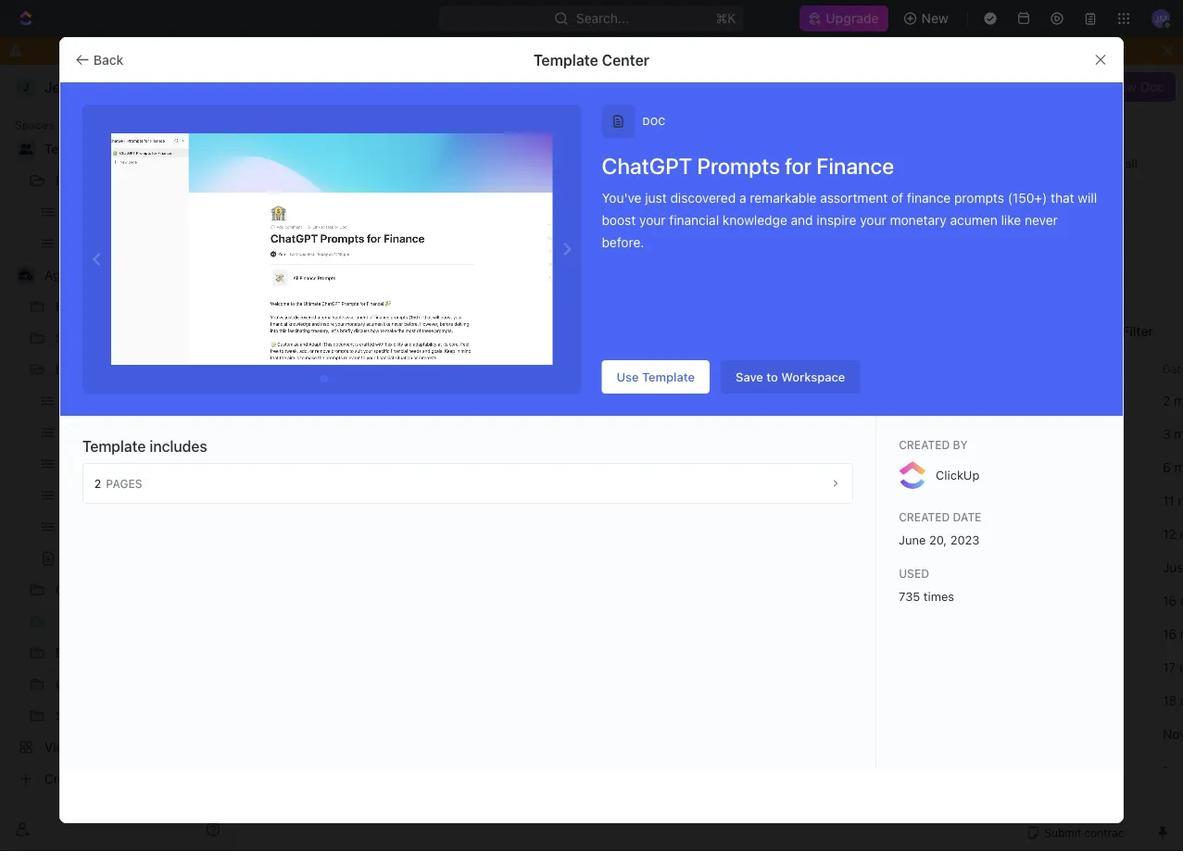 Task type: vqa. For each thing, say whether or not it's contained in the screenshot.
Clear all at top
no



Task type: describe. For each thing, give the bounding box(es) containing it.
see for created by me
[[1103, 157, 1123, 170]]

me
[[974, 154, 996, 172]]

5 for client 1 project
[[427, 460, 435, 475]]

tree inside the sidebar navigation
[[7, 103, 228, 795]]

m up 11 m
[[1175, 460, 1184, 475]]

knowledge
[[723, 213, 788, 228]]

doc inside button
[[1141, 79, 1165, 95]]

&
[[673, 493, 682, 509]]

project up 'boost'
[[614, 189, 656, 204]]

project inside tree
[[131, 362, 174, 377]]

1 horizontal spatial project notes
[[614, 189, 695, 204]]

search
[[1003, 79, 1046, 95]]

project 1
[[308, 248, 360, 263]]

2 scope from the top
[[994, 218, 1032, 234]]

m right 3
[[1175, 426, 1184, 442]]

10:24
[[459, 236, 493, 251]]

today
[[403, 236, 440, 251]]

back
[[93, 52, 124, 67]]

- for projects
[[800, 393, 806, 408]]

invoices
[[302, 493, 352, 509]]

you've
[[602, 190, 642, 206]]

18 m row
[[259, 684, 1184, 718]]

monetary
[[890, 213, 947, 228]]

last updated: today at 10:24
[[314, 236, 493, 251]]

all for created by me
[[1126, 157, 1138, 170]]

agency management inside 'link'
[[44, 267, 171, 283]]

docs for search docs
[[1050, 79, 1081, 95]]

2 for 2 pages
[[94, 477, 101, 490]]

see all for recent
[[491, 157, 527, 170]]

recent
[[282, 154, 331, 172]]

billing & invoicing
[[633, 493, 738, 509]]

created by me
[[894, 154, 996, 172]]

template includes
[[82, 438, 207, 456]]

docs for my docs
[[340, 327, 371, 342]]

1 column header from the left
[[259, 354, 279, 385]]

june
[[899, 533, 927, 547]]

client inside large client project link
[[93, 362, 128, 377]]

team space
[[44, 141, 118, 157]]

enable
[[683, 43, 725, 58]]

nov for 3 m
[[1015, 426, 1039, 442]]

2 16 m row from the top
[[259, 617, 1184, 651]]

finance
[[817, 153, 895, 179]]

a
[[740, 190, 747, 206]]

name
[[284, 363, 314, 376]]

2 untitled • in scope of work from the top
[[920, 218, 1082, 234]]

team space link
[[44, 134, 224, 164]]

template center
[[534, 51, 650, 69]]

1 horizontal spatial agency management
[[633, 426, 760, 442]]

fall favorites
[[308, 218, 386, 234]]

last
[[314, 236, 340, 251]]

chatgpt prompts for finance
[[602, 153, 895, 179]]

search...
[[577, 11, 629, 26]]

new doc
[[1110, 79, 1165, 95]]

at
[[443, 236, 455, 251]]

enable
[[490, 43, 531, 58]]

- for client 1 project
[[800, 460, 806, 475]]

browser
[[535, 43, 585, 58]]

add
[[271, 147, 295, 162]]

prompts
[[955, 190, 1005, 206]]

client for client 1 project
[[633, 460, 668, 475]]

17 for -
[[1042, 760, 1055, 775]]

welcome!
[[302, 426, 363, 442]]

inspire
[[817, 213, 857, 228]]

times
[[924, 590, 955, 604]]

before.
[[602, 235, 645, 250]]

large client project
[[56, 362, 174, 377]]

client 1 project
[[633, 460, 723, 475]]

2 16 from the top
[[1163, 627, 1177, 642]]

projects inside tree
[[56, 173, 105, 188]]

acumen
[[951, 213, 998, 228]]

6 for 6 m
[[1163, 460, 1172, 475]]

discovered
[[671, 190, 736, 206]]

upgrade link
[[800, 6, 889, 32]]

2 m
[[1163, 393, 1184, 408]]

project up last updated: today at 10:24
[[382, 189, 425, 204]]

- for billing & invoicing
[[800, 493, 806, 509]]

in left like
[[980, 218, 991, 234]]

1 vertical spatial 17
[[1163, 660, 1177, 675]]

includes
[[150, 438, 207, 456]]

in up the acumen at the top
[[980, 189, 991, 204]]

assortment
[[821, 190, 888, 206]]

boost
[[602, 213, 636, 228]]

0 vertical spatial to
[[475, 43, 487, 58]]

1 16 m row from the top
[[259, 584, 1184, 617]]

do
[[395, 43, 412, 58]]

1 16 from the top
[[1163, 593, 1177, 609]]

17 for 3 m
[[1042, 426, 1055, 442]]

(150+)
[[1008, 190, 1048, 206]]

nov 17 for -
[[1015, 760, 1055, 775]]

do you want to enable browser notifications? enable hide this
[[395, 43, 788, 58]]

created for created date june 20, 2023
[[899, 511, 951, 524]]

back button
[[68, 45, 135, 75]]

sidebar navigation
[[0, 65, 236, 852]]

• down 'prompts'
[[971, 219, 976, 233]]

🎁
[[283, 219, 295, 233]]

you
[[416, 43, 438, 58]]

center
[[602, 51, 650, 69]]

1 vertical spatial favorites
[[331, 218, 386, 234]]

row containing welcome!
[[259, 417, 1184, 451]]

see for recent
[[491, 157, 511, 170]]

date button
[[1152, 355, 1184, 384]]

spaces
[[15, 119, 54, 132]]

⌘k
[[716, 11, 736, 26]]

created by
[[899, 439, 968, 451]]

in project notes
[[373, 248, 468, 263]]

comment
[[299, 147, 355, 162]]

agency management link
[[44, 261, 224, 290]]

m right 11 on the right bottom of page
[[1179, 493, 1184, 509]]

minutes for client 1 project
[[355, 460, 404, 475]]

chatgpt
[[602, 153, 693, 179]]

meeting for client 2 project
[[302, 760, 352, 775]]

1 for client
[[671, 460, 677, 475]]

share
[[743, 70, 779, 85]]

my docs button
[[313, 317, 376, 354]]

1 horizontal spatial 2
[[671, 760, 679, 775]]

12
[[1163, 527, 1177, 542]]

pages
[[106, 477, 142, 490]]

billing
[[633, 493, 669, 509]]

nov inside row
[[1163, 727, 1184, 742]]

18
[[1163, 693, 1178, 709]]

row containing invoices
[[259, 483, 1184, 520]]

1 your from the left
[[640, 213, 666, 228]]

1 vertical spatial projects
[[633, 393, 682, 408]]

m down date
[[1175, 393, 1184, 408]]

save
[[736, 370, 764, 384]]

2 pages
[[94, 477, 142, 490]]

20,
[[930, 533, 948, 547]]

of right like
[[1035, 218, 1047, 234]]

m inside 12 m row
[[1181, 527, 1184, 542]]

new for new doc
[[1110, 79, 1138, 95]]

1 vertical spatial management
[[681, 426, 760, 442]]

created for created by
[[899, 439, 951, 451]]

of inside the you've just discovered a remarkable assortment of finance prompts (150+) that will boost your financial knowledge and inspire your monetary acumen like never before.
[[892, 190, 904, 206]]

1 scope from the top
[[994, 189, 1032, 204]]

created
[[894, 154, 950, 172]]

• for recent
[[359, 190, 364, 203]]

project up welcome!
[[302, 393, 346, 408]]

11
[[1163, 493, 1175, 509]]

will
[[1079, 190, 1098, 206]]

- for agency management
[[800, 426, 806, 442]]



Task type: locate. For each thing, give the bounding box(es) containing it.
user group image
[[19, 144, 33, 155]]

2 see from the left
[[1103, 157, 1123, 170]]

2 your from the left
[[861, 213, 887, 228]]

new for new
[[922, 11, 949, 26]]

new right upgrade on the top of page
[[922, 11, 949, 26]]

m down jus
[[1181, 593, 1184, 609]]

0 horizontal spatial see all
[[491, 157, 527, 170]]

my docs
[[318, 327, 371, 342]]

0 vertical spatial template
[[534, 51, 599, 69]]

in down fall favorites
[[373, 248, 383, 263]]

1 vertical spatial 5
[[427, 460, 435, 475]]

0 horizontal spatial 1
[[354, 248, 360, 263]]

prompts
[[697, 153, 781, 179]]

16 m row down 12 m row
[[259, 584, 1184, 617]]

2 16 m from the top
[[1163, 627, 1184, 642]]

nov row
[[259, 718, 1184, 751]]

2 down date button
[[1163, 393, 1171, 408]]

17 m row
[[259, 651, 1184, 684]]

1 horizontal spatial management
[[681, 426, 760, 442]]

1 vertical spatial untitled • in scope of work
[[920, 218, 1082, 234]]

0 horizontal spatial doc
[[643, 115, 666, 127]]

and
[[791, 213, 814, 228]]

2 horizontal spatial docs
[[1050, 79, 1081, 95]]

6
[[1163, 460, 1172, 475], [375, 493, 383, 509]]

1 vertical spatial agency
[[633, 426, 678, 442]]

0 vertical spatial client
[[93, 362, 128, 377]]

by
[[953, 154, 971, 172]]

1 meeting from the top
[[302, 460, 352, 475]]

1 vertical spatial agency management
[[633, 426, 760, 442]]

1
[[354, 248, 360, 263], [671, 460, 677, 475]]

2 work from the top
[[1051, 218, 1082, 234]]

project
[[382, 189, 425, 204], [614, 189, 656, 204], [308, 248, 350, 263], [387, 248, 429, 263], [131, 362, 174, 377], [302, 393, 346, 408], [681, 460, 723, 475], [683, 760, 725, 775]]

work
[[1051, 189, 1082, 204], [1051, 218, 1082, 234]]

template down search...
[[534, 51, 599, 69]]

project notes
[[614, 189, 695, 204], [302, 393, 386, 408]]

tab list
[[281, 317, 724, 354]]

column header
[[259, 354, 279, 385], [1004, 354, 1152, 385]]

0 horizontal spatial column header
[[259, 354, 279, 385]]

1 untitled • in scope of work from the top
[[920, 189, 1082, 204]]

never
[[1025, 213, 1059, 228]]

5 row from the top
[[259, 483, 1184, 520]]

2 vertical spatial template
[[82, 438, 146, 456]]

docs
[[270, 79, 300, 95], [1050, 79, 1081, 95], [340, 327, 371, 342]]

1 horizontal spatial favorites
[[588, 154, 652, 172]]

2 left pages
[[94, 477, 101, 490]]

projects down team space
[[56, 173, 105, 188]]

project notes down 'chatgpt'
[[614, 189, 695, 204]]

use
[[617, 370, 639, 384]]

1 horizontal spatial your
[[861, 213, 887, 228]]

updated:
[[343, 236, 399, 251]]

0 horizontal spatial see all button
[[484, 152, 534, 174]]

client
[[93, 362, 128, 377], [633, 460, 668, 475], [633, 760, 668, 775]]

new
[[922, 11, 949, 26], [1110, 79, 1138, 95]]

1 horizontal spatial 1
[[671, 460, 677, 475]]

search docs
[[1003, 79, 1081, 95]]

2023
[[951, 533, 980, 547]]

nov for -
[[1015, 760, 1039, 775]]

client 2 project
[[633, 760, 725, 775]]

2 horizontal spatial template
[[642, 370, 695, 384]]

to right want
[[475, 43, 487, 58]]

you've just discovered a remarkable assortment of finance prompts (150+) that will boost your financial knowledge and inspire your monetary acumen like never before.
[[602, 190, 1098, 250]]

17 m
[[1163, 660, 1184, 675]]

meeting for client 1 project
[[302, 460, 352, 475]]

projects down the use template at the right top of page
[[633, 393, 682, 408]]

workspace button
[[503, 317, 580, 354]]

0 vertical spatial 2
[[1163, 393, 1171, 408]]

notifications?
[[588, 43, 671, 58]]

date
[[1163, 363, 1184, 376]]

0 vertical spatial nov 17
[[1015, 426, 1055, 442]]

scope down (150+)
[[994, 218, 1032, 234]]

m right 12
[[1181, 527, 1184, 542]]

1 horizontal spatial 6
[[1163, 460, 1172, 475]]

0 vertical spatial workspace
[[507, 327, 576, 342]]

space
[[80, 141, 118, 157]]

2 for 2 m
[[1163, 393, 1171, 408]]

1 down fall favorites
[[354, 248, 360, 263]]

m inside the 18 m row
[[1181, 693, 1184, 709]]

m right the 18
[[1181, 693, 1184, 709]]

0 vertical spatial 1
[[354, 248, 360, 263]]

0 vertical spatial scope
[[994, 189, 1032, 204]]

0 horizontal spatial favorites
[[331, 218, 386, 234]]

project notes link
[[580, 182, 840, 211]]

see all button for created by me
[[1096, 152, 1146, 174]]

finance
[[907, 190, 951, 206]]

see all button up will
[[1096, 152, 1146, 174]]

16 m down jus
[[1163, 593, 1184, 609]]

all button
[[281, 317, 306, 354]]

clickup
[[936, 469, 980, 483]]

1 vertical spatial minutes
[[355, 760, 404, 775]]

created
[[899, 439, 951, 451], [899, 511, 951, 524]]

1 vertical spatial client
[[633, 460, 668, 475]]

invoicing
[[685, 493, 738, 509]]

735
[[899, 590, 921, 604]]

like
[[1002, 213, 1022, 228]]

0 vertical spatial agency management
[[44, 267, 171, 283]]

docs right search
[[1050, 79, 1081, 95]]

management
[[93, 267, 171, 283], [681, 426, 760, 442]]

cell
[[259, 384, 279, 417], [1004, 384, 1152, 417], [259, 417, 279, 451], [259, 451, 279, 484], [1004, 451, 1152, 484], [259, 484, 279, 517], [1004, 484, 1152, 517], [259, 517, 279, 551], [279, 517, 604, 551], [604, 517, 789, 551], [1004, 517, 1152, 551], [259, 551, 279, 584], [279, 551, 604, 584], [604, 551, 789, 584], [1004, 551, 1152, 584], [259, 584, 279, 617], [279, 584, 604, 617], [604, 584, 789, 617], [1004, 584, 1152, 617], [259, 617, 279, 651], [279, 617, 604, 651], [604, 617, 789, 651], [1004, 617, 1152, 651], [259, 651, 279, 684], [279, 651, 604, 684], [604, 651, 789, 684], [1004, 651, 1152, 684], [259, 684, 279, 718], [279, 684, 604, 718], [604, 684, 789, 718], [1004, 684, 1152, 718], [259, 718, 279, 751], [279, 718, 604, 751], [604, 718, 789, 751], [1004, 718, 1152, 751], [259, 751, 279, 784]]

table containing project notes
[[259, 354, 1184, 786]]

0 vertical spatial 5
[[408, 393, 416, 408]]

16 m up 17 m
[[1163, 627, 1184, 642]]

project notes up welcome!
[[302, 393, 386, 408]]

0 vertical spatial 16
[[1163, 593, 1177, 609]]

0 vertical spatial created
[[899, 439, 951, 451]]

1 vertical spatial doc
[[643, 115, 666, 127]]

1 vertical spatial meeting
[[302, 760, 352, 775]]

0 horizontal spatial your
[[640, 213, 666, 228]]

created date june 20, 2023
[[899, 511, 982, 547]]

untitled
[[251, 170, 388, 214], [308, 189, 355, 204], [920, 189, 967, 204], [920, 218, 967, 234]]

1 vertical spatial meeting minutes
[[302, 760, 404, 775]]

1 horizontal spatial see all button
[[1096, 152, 1146, 174]]

3 row from the top
[[259, 417, 1184, 451]]

project up template includes
[[131, 362, 174, 377]]

2 down "nov" row on the bottom of page
[[671, 760, 679, 775]]

1 see all button from the left
[[484, 152, 534, 174]]

used 735 times
[[899, 567, 955, 604]]

created up the june
[[899, 511, 951, 524]]

0 vertical spatial minutes
[[355, 460, 404, 475]]

created left the by
[[899, 439, 951, 451]]

docs inside button
[[340, 327, 371, 342]]

untitled • in scope of work up like
[[920, 189, 1082, 204]]

jus row
[[259, 551, 1184, 584]]

see all up 10:24 at the top left of page
[[491, 157, 527, 170]]

agency
[[44, 267, 89, 283], [633, 426, 678, 442]]

untitled • in scope of work down 'prompts'
[[920, 218, 1082, 234]]

6 right the invoices
[[375, 493, 383, 509]]

all
[[286, 327, 301, 342]]

0 vertical spatial management
[[93, 267, 171, 283]]

your
[[640, 213, 666, 228], [861, 213, 887, 228]]

welcome! button
[[282, 418, 592, 451]]

1 created from the top
[[899, 439, 951, 451]]

1 vertical spatial 1
[[671, 460, 677, 475]]

client right large
[[93, 362, 128, 377]]

that
[[1051, 190, 1075, 206]]

2 row from the top
[[259, 382, 1184, 420]]

12 m
[[1163, 527, 1184, 542]]

0 horizontal spatial 6
[[375, 493, 383, 509]]

row containing project notes
[[259, 382, 1184, 420]]

2 see all from the left
[[1103, 157, 1138, 170]]

new right search docs
[[1110, 79, 1138, 95]]

2 column header from the left
[[1004, 354, 1152, 385]]

0 horizontal spatial see
[[491, 157, 511, 170]]

tab list containing all
[[281, 317, 724, 354]]

1 horizontal spatial projects
[[633, 393, 682, 408]]

template for template includes
[[82, 438, 146, 456]]

1 work from the top
[[1051, 189, 1082, 204]]

template up 2 pages
[[82, 438, 146, 456]]

meeting minutes for client 1 project
[[302, 460, 404, 475]]

1 vertical spatial nov
[[1163, 727, 1184, 742]]

16 up 17 m
[[1163, 627, 1177, 642]]

to
[[475, 43, 487, 58], [767, 370, 779, 384]]

1 meeting minutes from the top
[[302, 460, 404, 475]]

financial
[[670, 213, 720, 228]]

nov
[[1015, 426, 1039, 442], [1163, 727, 1184, 742], [1015, 760, 1039, 775]]

1 vertical spatial project notes
[[302, 393, 386, 408]]

m inside the 17 m row
[[1180, 660, 1184, 675]]

2 vertical spatial 5
[[427, 760, 435, 775]]

1 row from the top
[[259, 354, 1184, 385]]

2 see all button from the left
[[1096, 152, 1146, 174]]

docs inside button
[[1050, 79, 1081, 95]]

6 down 3
[[1163, 460, 1172, 475]]

11 m
[[1163, 493, 1184, 509]]

0 vertical spatial meeting
[[302, 460, 352, 475]]

in
[[368, 189, 379, 204], [980, 189, 991, 204], [980, 218, 991, 234], [373, 248, 383, 263]]

this
[[766, 43, 788, 58]]

6 for 6
[[375, 493, 383, 509]]

1 vertical spatial nov 17
[[1015, 760, 1055, 775]]

tags
[[800, 363, 825, 376]]

1 vertical spatial 2
[[94, 477, 101, 490]]

1 horizontal spatial doc
[[1141, 79, 1165, 95]]

fall
[[308, 218, 328, 234]]

see up 10:24 at the top left of page
[[491, 157, 511, 170]]

1 horizontal spatial see
[[1103, 157, 1123, 170]]

table
[[259, 354, 1184, 786]]

• up fall favorites
[[359, 190, 364, 203]]

-
[[800, 393, 806, 408], [800, 426, 806, 442], [800, 460, 806, 475], [800, 493, 806, 509], [800, 760, 806, 775], [1163, 760, 1169, 775]]

meeting minutes for client 2 project
[[302, 760, 404, 775]]

large client project link
[[56, 355, 176, 385]]

hide
[[734, 43, 762, 58]]

1 horizontal spatial all
[[1126, 157, 1138, 170]]

0 vertical spatial meeting minutes
[[302, 460, 404, 475]]

2 vertical spatial 2
[[671, 760, 679, 775]]

0 horizontal spatial management
[[93, 267, 171, 283]]

2 horizontal spatial 2
[[1163, 393, 1171, 408]]

project down fall
[[308, 248, 350, 263]]

new doc button
[[1099, 72, 1176, 102]]

favorites up updated:
[[331, 218, 386, 234]]

17
[[1042, 426, 1055, 442], [1163, 660, 1177, 675], [1042, 760, 1055, 775]]

- for client 2 project
[[800, 760, 806, 775]]

0 vertical spatial favorites
[[588, 154, 652, 172]]

see all down new doc button
[[1103, 157, 1138, 170]]

0 vertical spatial 6
[[1163, 460, 1172, 475]]

16 m row down jus row
[[259, 617, 1184, 651]]

see all button
[[484, 152, 534, 174], [1096, 152, 1146, 174]]

0 vertical spatial project notes
[[614, 189, 695, 204]]

work down that
[[1051, 218, 1082, 234]]

template for template center
[[534, 51, 599, 69]]

2 meeting minutes from the top
[[302, 760, 404, 775]]

in up fall favorites
[[368, 189, 379, 204]]

1 up &
[[671, 460, 677, 475]]

row containing name
[[259, 354, 1184, 385]]

save to workspace
[[736, 370, 846, 384]]

my
[[318, 327, 336, 342]]

nov 17 for 3 m
[[1015, 426, 1055, 442]]

1 vertical spatial template
[[642, 370, 695, 384]]

4 row from the top
[[259, 449, 1184, 486]]

1 horizontal spatial new
[[1110, 79, 1138, 95]]

workspace right save
[[782, 370, 846, 384]]

m up 17 m
[[1181, 627, 1184, 642]]

client for client 2 project
[[633, 760, 668, 775]]

private button
[[443, 317, 495, 354]]

agency inside 'link'
[[44, 267, 89, 283]]

jus
[[1163, 560, 1184, 575]]

1 minutes from the top
[[355, 460, 404, 475]]

to right save
[[767, 370, 779, 384]]

0 horizontal spatial project notes
[[302, 393, 386, 408]]

0 horizontal spatial workspace
[[507, 327, 576, 342]]

1 16 m from the top
[[1163, 593, 1184, 609]]

• for created by me
[[971, 190, 976, 203]]

0 horizontal spatial docs
[[270, 79, 300, 95]]

1 vertical spatial 16 m
[[1163, 627, 1184, 642]]

row
[[259, 354, 1184, 385], [259, 382, 1184, 420], [259, 417, 1184, 451], [259, 449, 1184, 486], [259, 483, 1184, 520], [259, 749, 1184, 786]]

1 vertical spatial 16
[[1163, 627, 1177, 642]]

12 m row
[[259, 517, 1184, 551]]

m up 18 m
[[1180, 660, 1184, 675]]

1 horizontal spatial column header
[[1004, 354, 1152, 385]]

1 vertical spatial new
[[1110, 79, 1138, 95]]

project down "nov" row on the bottom of page
[[683, 760, 725, 775]]

of up monetary
[[892, 190, 904, 206]]

your down assortment
[[861, 213, 887, 228]]

1 see from the left
[[491, 157, 511, 170]]

see all for created by me
[[1103, 157, 1138, 170]]

of left that
[[1035, 189, 1047, 204]]

1 vertical spatial created
[[899, 511, 951, 524]]

favorites up you've
[[588, 154, 652, 172]]

2
[[1163, 393, 1171, 408], [94, 477, 101, 490], [671, 760, 679, 775]]

1 horizontal spatial workspace
[[782, 370, 846, 384]]

see all button for recent
[[484, 152, 534, 174]]

1 all from the left
[[514, 157, 527, 170]]

5 for projects
[[408, 393, 416, 408]]

0 vertical spatial work
[[1051, 189, 1082, 204]]

0 horizontal spatial all
[[514, 157, 527, 170]]

1 horizontal spatial agency
[[633, 426, 678, 442]]

tree containing team space
[[7, 103, 228, 795]]

all for recent
[[514, 157, 527, 170]]

workspace inside workspace button
[[507, 327, 576, 342]]

minutes for client 2 project
[[355, 760, 404, 775]]

your down just
[[640, 213, 666, 228]]

project left at
[[387, 248, 429, 263]]

scope up like
[[994, 189, 1032, 204]]

0 vertical spatial 16 m
[[1163, 593, 1184, 609]]

0 horizontal spatial to
[[475, 43, 487, 58]]

docs right my at top left
[[340, 327, 371, 342]]

workspace right private
[[507, 327, 576, 342]]

1 vertical spatial work
[[1051, 218, 1082, 234]]

2 minutes from the top
[[355, 760, 404, 775]]

large
[[56, 362, 90, 377]]

• up the acumen at the top
[[971, 190, 976, 203]]

6 row from the top
[[259, 749, 1184, 786]]

16 m
[[1163, 593, 1184, 609], [1163, 627, 1184, 642]]

2 vertical spatial client
[[633, 760, 668, 775]]

0 horizontal spatial business time image
[[19, 270, 33, 281]]

1 horizontal spatial to
[[767, 370, 779, 384]]

add comment
[[271, 147, 355, 162]]

see all button up 10:24 at the top left of page
[[484, 152, 534, 174]]

projects link
[[56, 166, 176, 196]]

meeting
[[302, 460, 352, 475], [302, 760, 352, 775]]

1 vertical spatial to
[[767, 370, 779, 384]]

for
[[786, 153, 812, 179]]

0 vertical spatial business time image
[[19, 270, 33, 281]]

shared button
[[383, 317, 436, 354]]

just
[[646, 190, 667, 206]]

2 vertical spatial nov
[[1015, 760, 1039, 775]]

0 vertical spatial doc
[[1141, 79, 1165, 95]]

16 m row
[[259, 584, 1184, 617], [259, 617, 1184, 651]]

private
[[448, 327, 491, 342]]

1 see all from the left
[[491, 157, 527, 170]]

0 horizontal spatial agency management
[[44, 267, 171, 283]]

tree
[[7, 103, 228, 795]]

m
[[1175, 393, 1184, 408], [1175, 426, 1184, 442], [1175, 460, 1184, 475], [1179, 493, 1184, 509], [1181, 527, 1184, 542], [1181, 593, 1184, 609], [1181, 627, 1184, 642], [1180, 660, 1184, 675], [1181, 693, 1184, 709]]

1 vertical spatial workspace
[[782, 370, 846, 384]]

1 horizontal spatial docs
[[340, 327, 371, 342]]

1 horizontal spatial business time image
[[616, 430, 628, 439]]

1 horizontal spatial see all
[[1103, 157, 1138, 170]]

management inside 'link'
[[93, 267, 171, 283]]

created inside created date june 20, 2023
[[899, 511, 951, 524]]

3
[[1163, 426, 1171, 442]]

client down "nov" row on the bottom of page
[[633, 760, 668, 775]]

1 horizontal spatial template
[[534, 51, 599, 69]]

business time image
[[19, 270, 33, 281], [616, 430, 628, 439]]

6 m
[[1163, 460, 1184, 475]]

• inside the untitled • in project notes
[[359, 190, 364, 203]]

16 down jus
[[1163, 593, 1177, 609]]

work up never
[[1051, 189, 1082, 204]]

1 vertical spatial scope
[[994, 218, 1032, 234]]

see down new doc button
[[1103, 157, 1123, 170]]

0 vertical spatial agency
[[44, 267, 89, 283]]

meeting minutes
[[302, 460, 404, 475], [302, 760, 404, 775]]

client up billing
[[633, 460, 668, 475]]

template right 'use'
[[642, 370, 695, 384]]

5 for client 2 project
[[427, 760, 435, 775]]

0 horizontal spatial projects
[[56, 173, 105, 188]]

1 for project
[[354, 248, 360, 263]]

1 nov 17 from the top
[[1015, 426, 1055, 442]]

1 vertical spatial business time image
[[616, 430, 628, 439]]

2 created from the top
[[899, 511, 951, 524]]

2 all from the left
[[1126, 157, 1138, 170]]

2 nov 17 from the top
[[1015, 760, 1055, 775]]

project up invoicing
[[681, 460, 723, 475]]

2 meeting from the top
[[302, 760, 352, 775]]

0 horizontal spatial template
[[82, 438, 146, 456]]

3 m
[[1163, 426, 1184, 442]]

0 vertical spatial projects
[[56, 173, 105, 188]]

docs up add
[[270, 79, 300, 95]]



